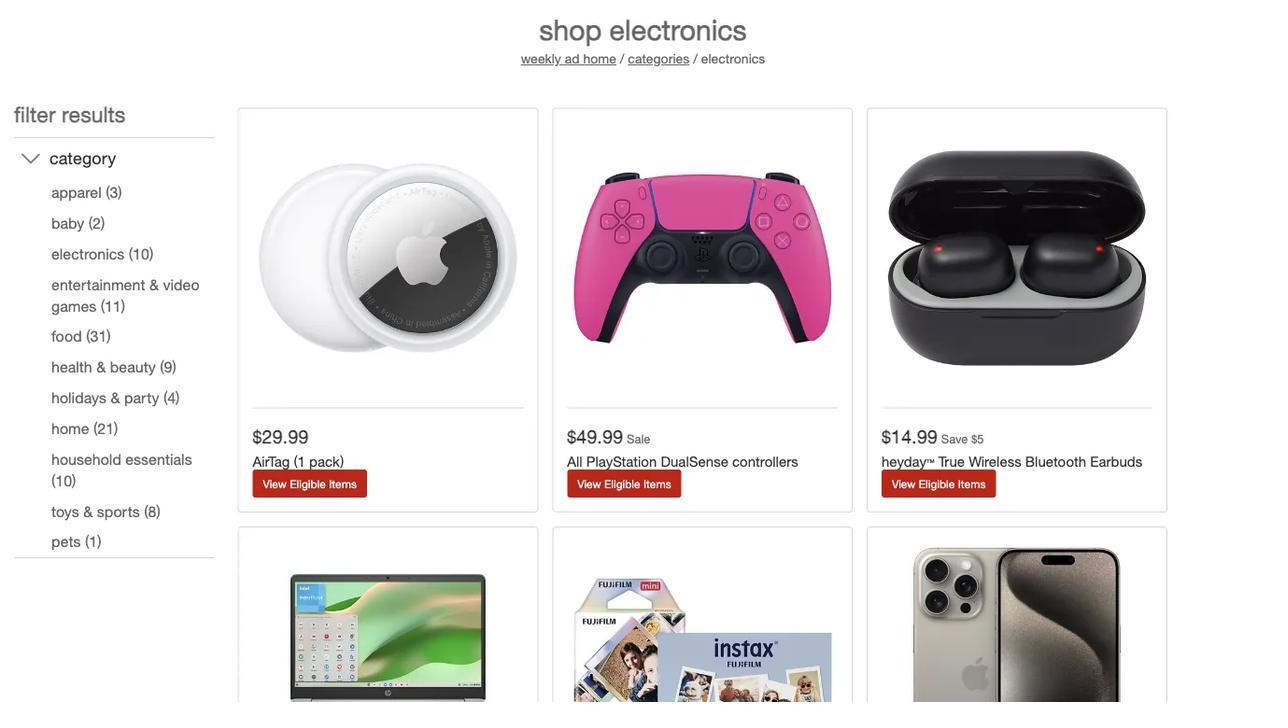 Task type: describe. For each thing, give the bounding box(es) containing it.
items inside $29.99 airtag (1 pack) view eligible items
[[329, 477, 357, 491]]

airtag (1 pack) image
[[253, 123, 524, 394]]

$49.99
[[568, 425, 623, 448]]

bluetooth
[[1026, 453, 1087, 470]]

all
[[568, 453, 583, 470]]

baby (2)
[[51, 214, 105, 232]]

categories link
[[628, 50, 690, 67]]

$49.99 sale all playstation dualsense controllers view eligible items
[[568, 425, 799, 491]]

items inside $14.99 save $5 heyday™ true wireless bluetooth earbuds view eligible items
[[958, 477, 986, 491]]

(11)
[[101, 297, 125, 315]]

dualsense
[[661, 453, 729, 470]]

category button
[[14, 138, 214, 177]]

holidays
[[51, 389, 107, 407]]

controllers
[[733, 453, 799, 470]]

$29.99
[[253, 425, 309, 448]]

& for holidays
[[111, 389, 120, 407]]

ad
[[565, 50, 580, 67]]

entertainment
[[51, 276, 145, 294]]

$5
[[972, 432, 985, 446]]

view inside $29.99 airtag (1 pack) view eligible items
[[263, 477, 287, 491]]

pets
[[51, 533, 81, 552]]

all playstation dualsense controllers image
[[568, 123, 838, 394]]

(8)
[[144, 503, 161, 521]]

eligible inside $29.99 airtag (1 pack) view eligible items
[[290, 477, 326, 491]]

holidays & party (4)
[[51, 389, 180, 407]]

heyday™
[[882, 453, 935, 470]]

(10) inside household essentials (10)
[[51, 472, 76, 490]]

& for health
[[96, 358, 106, 377]]

toys & sports (8)
[[51, 503, 161, 521]]

2 / from the left
[[694, 50, 698, 67]]

apparel
[[51, 184, 102, 202]]

food (31)
[[51, 328, 111, 346]]

playstation
[[587, 453, 657, 470]]

food
[[51, 328, 82, 346]]

categories
[[628, 50, 690, 67]]

1 vertical spatial home
[[51, 420, 89, 438]]

(3)
[[106, 184, 122, 202]]

earbuds
[[1091, 453, 1143, 470]]

true
[[939, 453, 965, 470]]

save
[[942, 432, 968, 446]]

items inside $49.99 sale all playstation dualsense controllers view eligible items
[[644, 477, 672, 491]]

1 horizontal spatial (10)
[[129, 245, 153, 263]]

iphone® 15 pro image
[[882, 542, 1153, 703]]

airtag
[[253, 453, 290, 470]]

health
[[51, 358, 92, 377]]

weekly ad home link
[[521, 50, 617, 67]]

& for entertainment
[[149, 276, 159, 294]]

shop electronics weekly ad home / categories / electronics
[[521, 12, 766, 67]]

toys
[[51, 503, 79, 521]]

2 vertical spatial electronics
[[51, 245, 125, 263]]

wireless
[[969, 453, 1022, 470]]

chevron right image
[[21, 149, 40, 168]]

(1)
[[85, 533, 101, 552]]

airtag (1 pack) link
[[253, 453, 524, 470]]



Task type: locate. For each thing, give the bounding box(es) containing it.
(4)
[[163, 389, 180, 407]]

electronics right categories link
[[702, 50, 766, 67]]

pack)
[[309, 453, 344, 470]]

2 items from the left
[[644, 477, 672, 491]]

home (21)
[[51, 420, 118, 438]]

eligible inside $14.99 save $5 heyday™ true wireless bluetooth earbuds view eligible items
[[919, 477, 955, 491]]

& left party
[[111, 389, 120, 407]]

1 horizontal spatial eligible
[[605, 477, 641, 491]]

filter results
[[14, 101, 125, 127]]

shop
[[540, 12, 602, 46]]

eligible down playstation
[[605, 477, 641, 491]]

2 horizontal spatial eligible
[[919, 477, 955, 491]]

essentials
[[126, 451, 192, 469]]

2 eligible from the left
[[605, 477, 641, 491]]

party
[[124, 389, 159, 407]]

1 vertical spatial electronics
[[702, 50, 766, 67]]

2 horizontal spatial view
[[892, 477, 916, 491]]

home
[[584, 50, 617, 67], [51, 420, 89, 438]]

0 vertical spatial electronics
[[610, 12, 747, 46]]

$29.99 airtag (1 pack) view eligible items
[[253, 425, 357, 491]]

sale
[[627, 432, 651, 446]]

items down playstation
[[644, 477, 672, 491]]

3 items from the left
[[958, 477, 986, 491]]

&
[[149, 276, 159, 294], [96, 358, 106, 377], [111, 389, 120, 407], [83, 503, 93, 521]]

& right health
[[96, 358, 106, 377]]

3 eligible from the left
[[919, 477, 955, 491]]

instax mini value pack film image
[[568, 542, 838, 703]]

apparel (3)
[[51, 184, 122, 202]]

0 horizontal spatial /
[[620, 50, 625, 67]]

items
[[329, 477, 357, 491], [644, 477, 672, 491], [958, 477, 986, 491]]

view down all
[[578, 477, 602, 491]]

1 / from the left
[[620, 50, 625, 67]]

home down holidays
[[51, 420, 89, 438]]

beauty
[[110, 358, 156, 377]]

0 horizontal spatial (10)
[[51, 472, 76, 490]]

home right ad
[[584, 50, 617, 67]]

1 view from the left
[[263, 477, 287, 491]]

eligible down true
[[919, 477, 955, 491]]

0 horizontal spatial home
[[51, 420, 89, 438]]

eligible down '(1'
[[290, 477, 326, 491]]

& inside 'entertainment & video games (11)'
[[149, 276, 159, 294]]

heyday™ true wireless bluetooth earbuds link
[[882, 453, 1153, 470]]

category
[[50, 148, 116, 168]]

filter
[[14, 101, 56, 127]]

electronics up categories link
[[610, 12, 747, 46]]

home inside 'shop electronics weekly ad home / categories / electronics'
[[584, 50, 617, 67]]

/
[[620, 50, 625, 67], [694, 50, 698, 67]]

1 horizontal spatial /
[[694, 50, 698, 67]]

items down pack)
[[329, 477, 357, 491]]

electronics
[[610, 12, 747, 46], [702, 50, 766, 67], [51, 245, 125, 263]]

(1
[[294, 453, 306, 470]]

items down true
[[958, 477, 986, 491]]

1 vertical spatial (10)
[[51, 472, 76, 490]]

electronics (10)
[[51, 245, 153, 263]]

view
[[263, 477, 287, 491], [578, 477, 602, 491], [892, 477, 916, 491]]

electronics down (2)
[[51, 245, 125, 263]]

2 horizontal spatial items
[[958, 477, 986, 491]]

baby
[[51, 214, 84, 232]]

1 items from the left
[[329, 477, 357, 491]]

/ left categories
[[620, 50, 625, 67]]

0 horizontal spatial view
[[263, 477, 287, 491]]

games
[[51, 297, 96, 315]]

1 horizontal spatial home
[[584, 50, 617, 67]]

view down 'heyday™'
[[892, 477, 916, 491]]

pets (1)
[[51, 533, 101, 552]]

1 eligible from the left
[[290, 477, 326, 491]]

(2)
[[88, 214, 105, 232]]

eligible inside $49.99 sale all playstation dualsense controllers view eligible items
[[605, 477, 641, 491]]

0 vertical spatial (10)
[[129, 245, 153, 263]]

(10) up toys
[[51, 472, 76, 490]]

& right toys
[[83, 503, 93, 521]]

(21)
[[93, 420, 118, 438]]

weekly
[[521, 50, 562, 67]]

(31)
[[86, 328, 111, 346]]

& for toys
[[83, 503, 93, 521]]

health & beauty (9)
[[51, 358, 176, 377]]

household
[[51, 451, 121, 469]]

hp 14" chromebook laptop image
[[253, 542, 524, 703]]

sports
[[97, 503, 140, 521]]

view inside $14.99 save $5 heyday™ true wireless bluetooth earbuds view eligible items
[[892, 477, 916, 491]]

results
[[62, 101, 125, 127]]

all playstation dualsense controllers link
[[568, 453, 838, 470]]

3 view from the left
[[892, 477, 916, 491]]

(10)
[[129, 245, 153, 263], [51, 472, 76, 490]]

$14.99
[[882, 425, 938, 448]]

eligible
[[290, 477, 326, 491], [605, 477, 641, 491], [919, 477, 955, 491]]

& left "video"
[[149, 276, 159, 294]]

household essentials (10)
[[51, 451, 192, 490]]

0 vertical spatial home
[[584, 50, 617, 67]]

1 horizontal spatial items
[[644, 477, 672, 491]]

(10) up 'entertainment & video games (11)'
[[129, 245, 153, 263]]

0 horizontal spatial eligible
[[290, 477, 326, 491]]

2 view from the left
[[578, 477, 602, 491]]

view inside $49.99 sale all playstation dualsense controllers view eligible items
[[578, 477, 602, 491]]

$14.99 save $5 heyday™ true wireless bluetooth earbuds view eligible items
[[882, 425, 1143, 491]]

heyday™ true wireless bluetooth earbuds image
[[882, 123, 1153, 394]]

1 horizontal spatial view
[[578, 477, 602, 491]]

video
[[163, 276, 200, 294]]

entertainment & video games (11)
[[51, 276, 200, 315]]

0 horizontal spatial items
[[329, 477, 357, 491]]

view down 'airtag' on the bottom of the page
[[263, 477, 287, 491]]

(9)
[[160, 358, 176, 377]]

/ right categories link
[[694, 50, 698, 67]]



Task type: vqa. For each thing, say whether or not it's contained in the screenshot.
WEEKLY AD HOME link
yes



